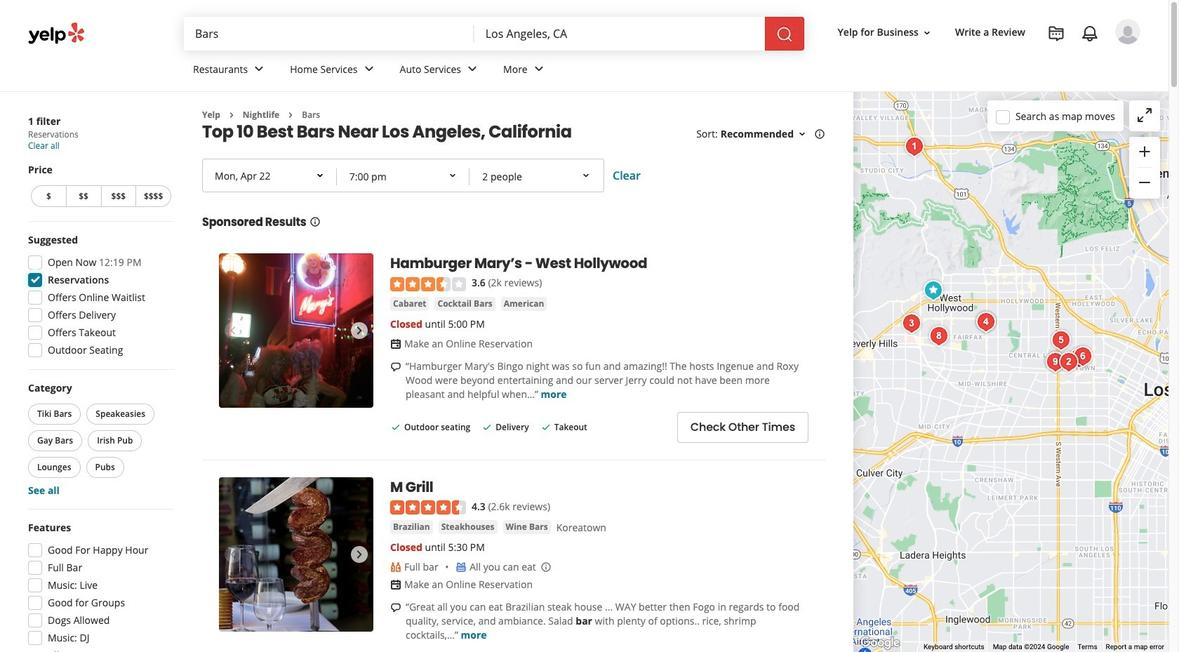 Task type: locate. For each thing, give the bounding box(es) containing it.
google image
[[858, 634, 904, 653]]

2 slideshow element from the top
[[219, 477, 374, 632]]

2 next image from the top
[[351, 546, 368, 563]]

1 16 checkmark v2 image from the left
[[482, 422, 493, 433]]

1 vertical spatial 16 info v2 image
[[309, 217, 321, 228]]

m grill image
[[1042, 348, 1070, 376], [1042, 348, 1070, 376], [219, 477, 374, 632]]

address, neighborhood, city, state or zip search field
[[475, 17, 765, 51]]

1 horizontal spatial 16 checkmark v2 image
[[541, 422, 552, 433]]

wirtshaus image
[[972, 308, 1001, 336], [972, 308, 1001, 336]]

None search field
[[184, 17, 805, 51]]

zoom out image
[[1137, 174, 1154, 191]]

juliana los angeles image
[[1066, 344, 1094, 372]]

16 info v2 image
[[815, 129, 826, 140], [309, 217, 321, 228]]

1 slideshow element from the top
[[219, 254, 374, 408]]

0 vertical spatial next image
[[351, 323, 368, 340]]

group
[[1130, 137, 1161, 199], [28, 163, 174, 210], [24, 233, 174, 362], [25, 381, 174, 498], [24, 521, 174, 653]]

0 vertical spatial 16 chevron down v2 image
[[922, 27, 933, 38]]

4 24 chevron down v2 image from the left
[[531, 61, 548, 78]]

0 vertical spatial 16 info v2 image
[[815, 129, 826, 140]]

next image for 3.6 star rating image
[[351, 323, 368, 340]]

16 speech v2 image
[[391, 603, 402, 614]]

Select a date text field
[[204, 160, 337, 191]]

None field
[[184, 17, 475, 51], [475, 17, 765, 51]]

escala image
[[1069, 343, 1097, 371]]

0 vertical spatial slideshow element
[[219, 254, 374, 408]]

slideshow element for 3.6 star rating image
[[219, 254, 374, 408]]

notifications image
[[1082, 25, 1099, 42]]

1 vertical spatial next image
[[351, 546, 368, 563]]

1 none field from the left
[[184, 17, 475, 51]]

anju house image
[[1048, 327, 1076, 355]]

Cover field
[[472, 162, 602, 193]]

0 horizontal spatial 16 chevron down v2 image
[[797, 129, 808, 140]]

info icon image
[[541, 562, 552, 573], [541, 562, 552, 573]]

business categories element
[[182, 51, 1141, 91]]

gary o. image
[[1116, 19, 1141, 44]]

zoom in image
[[1137, 143, 1154, 160]]

4.3 star rating image
[[391, 501, 466, 515]]

1 horizontal spatial 16 chevron down v2 image
[[922, 27, 933, 38]]

none field address, neighborhood, city, state or zip
[[475, 17, 765, 51]]

1 vertical spatial 16 chevron down v2 image
[[797, 129, 808, 140]]

slideshow element
[[219, 254, 374, 408], [219, 477, 374, 632]]

16 checkmark v2 image
[[391, 422, 402, 433]]

el carmen image
[[925, 322, 953, 350]]

3.6 star rating image
[[391, 277, 466, 291]]

16 chevron down v2 image
[[922, 27, 933, 38], [797, 129, 808, 140]]

0 horizontal spatial 16 checkmark v2 image
[[482, 422, 493, 433]]

2 none field from the left
[[475, 17, 765, 51]]

1 next image from the top
[[351, 323, 368, 340]]

previous image
[[225, 546, 242, 563]]

16 all you can eat v2 image
[[456, 562, 467, 573]]

24 chevron down v2 image
[[251, 61, 268, 78], [361, 61, 378, 78], [464, 61, 481, 78], [531, 61, 548, 78]]

next image left 16 reservation v2 icon
[[351, 323, 368, 340]]

granville image
[[898, 310, 926, 338]]

next image
[[351, 323, 368, 340], [351, 546, 368, 563]]

things to do, nail salons, plumbers search field
[[184, 17, 475, 51]]

Time field
[[338, 162, 469, 193]]

next image left 16 full bar v2 icon
[[351, 546, 368, 563]]

2 16 checkmark v2 image from the left
[[541, 422, 552, 433]]

1 vertical spatial slideshow element
[[219, 477, 374, 632]]

16 speech v2 image
[[391, 361, 402, 373]]

16 checkmark v2 image
[[482, 422, 493, 433], [541, 422, 552, 433]]



Task type: describe. For each thing, give the bounding box(es) containing it.
16 full bar v2 image
[[391, 562, 402, 573]]

16 chevron down v2 image inside user actions "element"
[[922, 27, 933, 38]]

16 chevron right v2 image
[[285, 109, 297, 121]]

next image for 4.3 star rating 'image'
[[351, 546, 368, 563]]

hamburger mary's - west hollywood image
[[219, 254, 374, 408]]

16 reservation v2 image
[[391, 338, 402, 350]]

16 reservation v2 image
[[391, 580, 402, 591]]

2 24 chevron down v2 image from the left
[[361, 61, 378, 78]]

1 horizontal spatial 16 info v2 image
[[815, 129, 826, 140]]

the rendition room image
[[901, 133, 929, 161]]

none field things to do, nail salons, plumbers
[[184, 17, 475, 51]]

16 chevron right v2 image
[[226, 109, 237, 121]]

user actions element
[[827, 18, 1161, 104]]

expand map image
[[1137, 107, 1154, 124]]

previous image
[[225, 323, 242, 340]]

hamburger mary's - west hollywood image
[[920, 277, 948, 305]]

slideshow element for 4.3 star rating 'image'
[[219, 477, 374, 632]]

search image
[[777, 26, 793, 43]]

seoul salon restaurant & bar image
[[1055, 348, 1083, 376]]

projects image
[[1049, 25, 1065, 42]]

1 24 chevron down v2 image from the left
[[251, 61, 268, 78]]

3 24 chevron down v2 image from the left
[[464, 61, 481, 78]]

0 horizontal spatial 16 info v2 image
[[309, 217, 321, 228]]

map region
[[854, 92, 1169, 653]]



Task type: vqa. For each thing, say whether or not it's contained in the screenshot.
Been with adults Been
no



